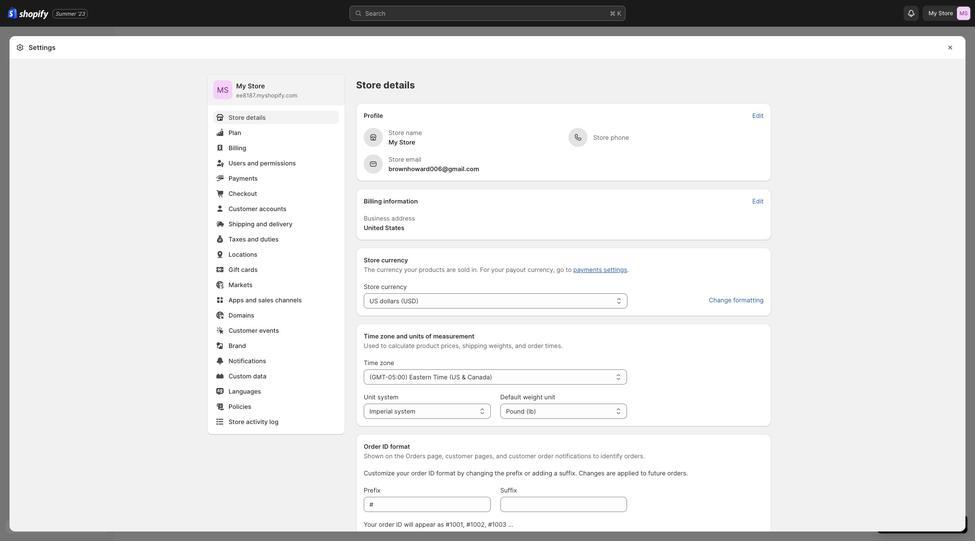 Task type: vqa. For each thing, say whether or not it's contained in the screenshot.
My Store MY
yes



Task type: locate. For each thing, give the bounding box(es) containing it.
to left identify
[[593, 453, 599, 460]]

policies link
[[213, 400, 339, 414]]

system for unit system
[[377, 394, 399, 401]]

zone inside time zone and units of measurement used to calculate product prices, shipping weights, and order times.
[[380, 333, 395, 340]]

default
[[500, 394, 521, 401]]

custom data
[[229, 373, 266, 380]]

2 vertical spatial my
[[389, 139, 398, 146]]

details inside store details "link"
[[246, 114, 266, 121]]

0 vertical spatial billing
[[229, 144, 246, 152]]

zone for time zone
[[380, 359, 394, 367]]

or
[[524, 470, 530, 478]]

domains link
[[213, 309, 339, 322]]

apps
[[229, 297, 244, 304]]

format up "on"
[[390, 443, 410, 451]]

2 vertical spatial id
[[396, 521, 402, 529]]

will
[[404, 521, 413, 529]]

time zone
[[364, 359, 394, 367]]

are left sold
[[447, 266, 456, 274]]

customize
[[364, 470, 395, 478]]

store inside "link"
[[229, 114, 244, 121]]

order
[[528, 342, 543, 350], [538, 453, 554, 460], [411, 470, 427, 478], [379, 521, 394, 529]]

(lb)
[[526, 408, 536, 416]]

0 horizontal spatial shopify image
[[8, 7, 18, 19]]

my inside my store ee8187.myshopify.com
[[236, 82, 246, 90]]

1 vertical spatial time
[[364, 359, 378, 367]]

1 vertical spatial zone
[[380, 359, 394, 367]]

0 horizontal spatial id
[[382, 443, 389, 451]]

0 horizontal spatial the
[[394, 453, 404, 460]]

id left will
[[396, 521, 402, 529]]

format left by
[[436, 470, 456, 478]]

customer accounts link
[[213, 202, 339, 216]]

orders
[[406, 453, 426, 460]]

1 vertical spatial my
[[236, 82, 246, 90]]

1 edit button from the top
[[747, 109, 769, 122]]

time up (gmt-
[[364, 359, 378, 367]]

markets link
[[213, 279, 339, 292]]

phone
[[611, 134, 629, 141]]

edit
[[752, 112, 764, 120], [752, 198, 764, 205]]

1 horizontal spatial my
[[389, 139, 398, 146]]

notifications
[[555, 453, 591, 460]]

0 horizontal spatial orders.
[[624, 453, 645, 460]]

the left prefix
[[495, 470, 504, 478]]

store details up profile
[[356, 80, 415, 91]]

store details up plan
[[229, 114, 266, 121]]

0 horizontal spatial customer
[[445, 453, 473, 460]]

0 horizontal spatial billing
[[229, 144, 246, 152]]

data
[[253, 373, 266, 380]]

in.
[[472, 266, 478, 274]]

billing
[[229, 144, 246, 152], [364, 198, 382, 205]]

#1002,
[[466, 521, 486, 529]]

customer for customer events
[[229, 327, 258, 335]]

2 vertical spatial currency
[[381, 283, 407, 291]]

1 vertical spatial edit button
[[747, 195, 769, 208]]

customer events
[[229, 327, 279, 335]]

united
[[364, 224, 384, 232]]

customer up by
[[445, 453, 473, 460]]

.
[[627, 266, 629, 274]]

time left (us
[[433, 374, 448, 381]]

locations
[[229, 251, 257, 259]]

search
[[365, 10, 386, 17]]

your left products
[[404, 266, 417, 274]]

1 customer from the left
[[445, 453, 473, 460]]

custom
[[229, 373, 252, 380]]

edit button for profile
[[747, 109, 769, 122]]

billing information
[[364, 198, 418, 205]]

customer down domains
[[229, 327, 258, 335]]

billing up the users on the left top
[[229, 144, 246, 152]]

id
[[382, 443, 389, 451], [428, 470, 435, 478], [396, 521, 402, 529]]

and inside "order id format shown on the orders page, customer pages, and customer order notifications to identify orders."
[[496, 453, 507, 460]]

store currency
[[364, 283, 407, 291]]

0 vertical spatial orders.
[[624, 453, 645, 460]]

1 vertical spatial are
[[606, 470, 616, 478]]

1 vertical spatial currency
[[377, 266, 402, 274]]

1 vertical spatial customer
[[229, 327, 258, 335]]

zone
[[380, 333, 395, 340], [380, 359, 394, 367]]

1 vertical spatial store details
[[229, 114, 266, 121]]

measurement
[[433, 333, 474, 340]]

1 horizontal spatial billing
[[364, 198, 382, 205]]

to right "used"
[[381, 342, 387, 350]]

system right imperial
[[394, 408, 415, 416]]

1 horizontal spatial format
[[436, 470, 456, 478]]

shipping and delivery
[[229, 220, 292, 228]]

0 vertical spatial edit
[[752, 112, 764, 120]]

apps and sales channels
[[229, 297, 302, 304]]

billing up business
[[364, 198, 382, 205]]

order
[[364, 443, 381, 451]]

time zone and units of measurement used to calculate product prices, shipping weights, and order times.
[[364, 333, 563, 350]]

0 vertical spatial system
[[377, 394, 399, 401]]

2 customer from the top
[[229, 327, 258, 335]]

orders. right future
[[667, 470, 688, 478]]

time for time zone and units of measurement used to calculate product prices, shipping weights, and order times.
[[364, 333, 379, 340]]

pound (lb)
[[506, 408, 536, 416]]

change
[[709, 297, 732, 304]]

(gmt-
[[369, 374, 388, 381]]

events
[[259, 327, 279, 335]]

1 horizontal spatial customer
[[509, 453, 536, 460]]

2 horizontal spatial id
[[428, 470, 435, 478]]

the inside "order id format shown on the orders page, customer pages, and customer order notifications to identify orders."
[[394, 453, 404, 460]]

unit
[[364, 394, 376, 401]]

my store image inside shop settings menu element
[[213, 80, 232, 100]]

time inside time zone and units of measurement used to calculate product prices, shipping weights, and order times.
[[364, 333, 379, 340]]

edit button for billing information
[[747, 195, 769, 208]]

my for my store
[[929, 10, 937, 17]]

k
[[617, 10, 621, 17]]

id down page,
[[428, 470, 435, 478]]

to inside "order id format shown on the orders page, customer pages, and customer order notifications to identify orders."
[[593, 453, 599, 460]]

store email brownhoward006@gmail.com
[[389, 156, 479, 173]]

customer up customize your order id format by changing the prefix or adding a suffix. changes are applied to future orders. on the bottom of the page
[[509, 453, 536, 460]]

time up "used"
[[364, 333, 379, 340]]

0 horizontal spatial are
[[447, 266, 456, 274]]

system
[[377, 394, 399, 401], [394, 408, 415, 416]]

order up adding
[[538, 453, 554, 460]]

imperial system
[[369, 408, 415, 416]]

1 horizontal spatial store details
[[356, 80, 415, 91]]

to right go
[[566, 266, 572, 274]]

orders. up applied on the bottom of page
[[624, 453, 645, 460]]

store activity log
[[229, 419, 279, 426]]

1 vertical spatial billing
[[364, 198, 382, 205]]

0 horizontal spatial my store image
[[213, 80, 232, 100]]

billing for billing
[[229, 144, 246, 152]]

0 horizontal spatial store details
[[229, 114, 266, 121]]

0 vertical spatial my store image
[[957, 7, 970, 20]]

1 horizontal spatial my store image
[[957, 7, 970, 20]]

your right for
[[491, 266, 504, 274]]

0 horizontal spatial details
[[246, 114, 266, 121]]

my store image left my store ee8187.myshopify.com
[[213, 80, 232, 100]]

billing inside shop settings menu element
[[229, 144, 246, 152]]

channels
[[275, 297, 302, 304]]

the right "on"
[[394, 453, 404, 460]]

0 vertical spatial time
[[364, 333, 379, 340]]

05:00)
[[388, 374, 407, 381]]

taxes and duties link
[[213, 233, 339, 246]]

order id format shown on the orders page, customer pages, and customer order notifications to identify orders.
[[364, 443, 645, 460]]

1 horizontal spatial the
[[495, 470, 504, 478]]

orders. inside "order id format shown on the orders page, customer pages, and customer order notifications to identify orders."
[[624, 453, 645, 460]]

weight
[[523, 394, 543, 401]]

order left times.
[[528, 342, 543, 350]]

changes
[[579, 470, 605, 478]]

2 edit button from the top
[[747, 195, 769, 208]]

time
[[364, 333, 379, 340], [364, 359, 378, 367], [433, 374, 448, 381]]

0 vertical spatial zone
[[380, 333, 395, 340]]

1 vertical spatial orders.
[[667, 470, 688, 478]]

1 customer from the top
[[229, 205, 258, 213]]

zone up (gmt-
[[380, 359, 394, 367]]

id inside "order id format shown on the orders page, customer pages, and customer order notifications to identify orders."
[[382, 443, 389, 451]]

email
[[406, 156, 421, 163]]

my store image
[[957, 7, 970, 20], [213, 80, 232, 100]]

shopify image
[[8, 7, 18, 19], [19, 10, 49, 19]]

users
[[229, 159, 246, 167]]

my store image right "my store"
[[957, 7, 970, 20]]

system for imperial system
[[394, 408, 415, 416]]

0 vertical spatial customer
[[229, 205, 258, 213]]

are left applied on the bottom of page
[[606, 470, 616, 478]]

format inside "order id format shown on the orders page, customer pages, and customer order notifications to identify orders."
[[390, 443, 410, 451]]

summer '23
[[55, 10, 85, 17]]

2 edit from the top
[[752, 198, 764, 205]]

sold
[[458, 266, 470, 274]]

store details inside "link"
[[229, 114, 266, 121]]

details
[[383, 80, 415, 91], [246, 114, 266, 121]]

1 vertical spatial edit
[[752, 198, 764, 205]]

0 vertical spatial edit button
[[747, 109, 769, 122]]

and down customer accounts
[[256, 220, 267, 228]]

0 vertical spatial id
[[382, 443, 389, 451]]

to inside store currency the currency your products are sold in. for your payout currency, go to payments settings .
[[566, 266, 572, 274]]

my inside store name my store
[[389, 139, 398, 146]]

1 vertical spatial details
[[246, 114, 266, 121]]

0 vertical spatial are
[[447, 266, 456, 274]]

prefix
[[506, 470, 523, 478]]

1 edit from the top
[[752, 112, 764, 120]]

zone up calculate
[[380, 333, 395, 340]]

your
[[404, 266, 417, 274], [491, 266, 504, 274], [396, 470, 409, 478]]

id up "on"
[[382, 443, 389, 451]]

us
[[369, 298, 378, 305]]

to
[[566, 266, 572, 274], [381, 342, 387, 350], [593, 453, 599, 460], [641, 470, 646, 478]]

and right pages,
[[496, 453, 507, 460]]

customer down checkout
[[229, 205, 258, 213]]

0 vertical spatial details
[[383, 80, 415, 91]]

page,
[[427, 453, 444, 460]]

taxes and duties
[[229, 236, 279, 243]]

0 horizontal spatial my
[[236, 82, 246, 90]]

2 horizontal spatial my
[[929, 10, 937, 17]]

1 vertical spatial format
[[436, 470, 456, 478]]

1 horizontal spatial id
[[396, 521, 402, 529]]

dialog
[[969, 36, 975, 532]]

1 vertical spatial system
[[394, 408, 415, 416]]

...
[[508, 521, 513, 529]]

currency
[[381, 257, 408, 264], [377, 266, 402, 274], [381, 283, 407, 291]]

domains
[[229, 312, 254, 319]]

system up imperial system
[[377, 394, 399, 401]]

0 vertical spatial format
[[390, 443, 410, 451]]

0 vertical spatial currency
[[381, 257, 408, 264]]

0 horizontal spatial format
[[390, 443, 410, 451]]

0 vertical spatial the
[[394, 453, 404, 460]]

unit system
[[364, 394, 399, 401]]

go
[[557, 266, 564, 274]]

1 horizontal spatial shopify image
[[19, 10, 49, 19]]

'23
[[77, 10, 85, 17]]

to inside time zone and units of measurement used to calculate product prices, shipping weights, and order times.
[[381, 342, 387, 350]]

1 vertical spatial my store image
[[213, 80, 232, 100]]

0 vertical spatial my
[[929, 10, 937, 17]]



Task type: describe. For each thing, give the bounding box(es) containing it.
the
[[364, 266, 375, 274]]

of
[[425, 333, 432, 340]]

product
[[416, 342, 439, 350]]

customer events link
[[213, 324, 339, 338]]

to left future
[[641, 470, 646, 478]]

custom data link
[[213, 370, 339, 383]]

&
[[462, 374, 466, 381]]

on
[[385, 453, 393, 460]]

suffix
[[500, 487, 517, 495]]

times.
[[545, 342, 563, 350]]

applied
[[617, 470, 639, 478]]

change formatting
[[709, 297, 764, 304]]

identify
[[601, 453, 623, 460]]

business address united states
[[364, 215, 415, 232]]

checkout
[[229, 190, 257, 198]]

#1003
[[488, 521, 507, 529]]

1 horizontal spatial details
[[383, 80, 415, 91]]

payments link
[[213, 172, 339, 185]]

order down orders
[[411, 470, 427, 478]]

settings
[[29, 43, 56, 51]]

pound
[[506, 408, 525, 416]]

billing link
[[213, 141, 339, 155]]

brand
[[229, 342, 246, 350]]

1 horizontal spatial orders.
[[667, 470, 688, 478]]

customer for customer accounts
[[229, 205, 258, 213]]

plan
[[229, 129, 241, 137]]

currency for store currency the currency your products are sold in. for your payout currency, go to payments settings .
[[381, 257, 408, 264]]

your
[[364, 521, 377, 529]]

business
[[364, 215, 390, 222]]

adding
[[532, 470, 552, 478]]

your down orders
[[396, 470, 409, 478]]

languages link
[[213, 385, 339, 399]]

shipping
[[462, 342, 487, 350]]

users and permissions link
[[213, 157, 339, 170]]

zone for time zone and units of measurement used to calculate product prices, shipping weights, and order times.
[[380, 333, 395, 340]]

and up calculate
[[396, 333, 408, 340]]

settings dialog
[[10, 36, 966, 542]]

are inside store currency the currency your products are sold in. for your payout currency, go to payments settings .
[[447, 266, 456, 274]]

prefix
[[364, 487, 381, 495]]

prices,
[[441, 342, 461, 350]]

payments
[[229, 175, 258, 182]]

1 vertical spatial the
[[495, 470, 504, 478]]

duties
[[260, 236, 279, 243]]

taxes
[[229, 236, 246, 243]]

and right weights,
[[515, 342, 526, 350]]

0 vertical spatial store details
[[356, 80, 415, 91]]

store details link
[[213, 111, 339, 124]]

store name my store
[[389, 129, 422, 146]]

store inside my store ee8187.myshopify.com
[[248, 82, 265, 90]]

change formatting button
[[703, 294, 769, 307]]

store activity log link
[[213, 416, 339, 429]]

1 horizontal spatial are
[[606, 470, 616, 478]]

currency,
[[528, 266, 555, 274]]

imperial
[[369, 408, 393, 416]]

weights,
[[489, 342, 513, 350]]

my store ee8187.myshopify.com
[[236, 82, 297, 99]]

order inside time zone and units of measurement used to calculate product prices, shipping weights, and order times.
[[528, 342, 543, 350]]

currency for store currency
[[381, 283, 407, 291]]

and right taxes
[[247, 236, 259, 243]]

brand link
[[213, 339, 339, 353]]

appear
[[415, 521, 436, 529]]

plan link
[[213, 126, 339, 140]]

and inside "link"
[[256, 220, 267, 228]]

summer '23 link
[[52, 9, 88, 18]]

policies
[[229, 403, 251, 411]]

store inside store email brownhoward006@gmail.com
[[389, 156, 404, 163]]

log
[[269, 419, 279, 426]]

users and permissions
[[229, 159, 296, 167]]

edit for billing information
[[752, 198, 764, 205]]

activity
[[246, 419, 268, 426]]

information
[[383, 198, 418, 205]]

⌘ k
[[610, 10, 621, 17]]

billing for billing information
[[364, 198, 382, 205]]

⌘
[[610, 10, 616, 17]]

order right your
[[379, 521, 394, 529]]

(usd)
[[401, 298, 418, 305]]

settings
[[604, 266, 627, 274]]

formatting
[[733, 297, 764, 304]]

and right the users on the left top
[[247, 159, 258, 167]]

states
[[385, 224, 404, 232]]

Prefix text field
[[364, 498, 491, 513]]

gift cards link
[[213, 263, 339, 277]]

2 customer from the left
[[509, 453, 536, 460]]

units
[[409, 333, 424, 340]]

address
[[392, 215, 415, 222]]

shipping
[[229, 220, 254, 228]]

shop settings menu element
[[208, 75, 345, 435]]

edit for profile
[[752, 112, 764, 120]]

and right apps at bottom left
[[245, 297, 257, 304]]

profile
[[364, 112, 383, 120]]

calculate
[[388, 342, 415, 350]]

pages,
[[475, 453, 494, 460]]

permissions
[[260, 159, 296, 167]]

default weight unit
[[500, 394, 555, 401]]

products
[[419, 266, 445, 274]]

your order id will appear as #1001, #1002, #1003 ...
[[364, 521, 513, 529]]

payout
[[506, 266, 526, 274]]

2 vertical spatial time
[[433, 374, 448, 381]]

order inside "order id format shown on the orders page, customer pages, and customer order notifications to identify orders."
[[538, 453, 554, 460]]

shipping and delivery link
[[213, 218, 339, 231]]

Suffix text field
[[500, 498, 627, 513]]

time for time zone
[[364, 359, 378, 367]]

payments
[[573, 266, 602, 274]]

1 vertical spatial id
[[428, 470, 435, 478]]

gift
[[229, 266, 240, 274]]

store inside store currency the currency your products are sold in. for your payout currency, go to payments settings .
[[364, 257, 380, 264]]

customize your order id format by changing the prefix or adding a suffix. changes are applied to future orders.
[[364, 470, 688, 478]]

notifications link
[[213, 355, 339, 368]]

my for my store ee8187.myshopify.com
[[236, 82, 246, 90]]



